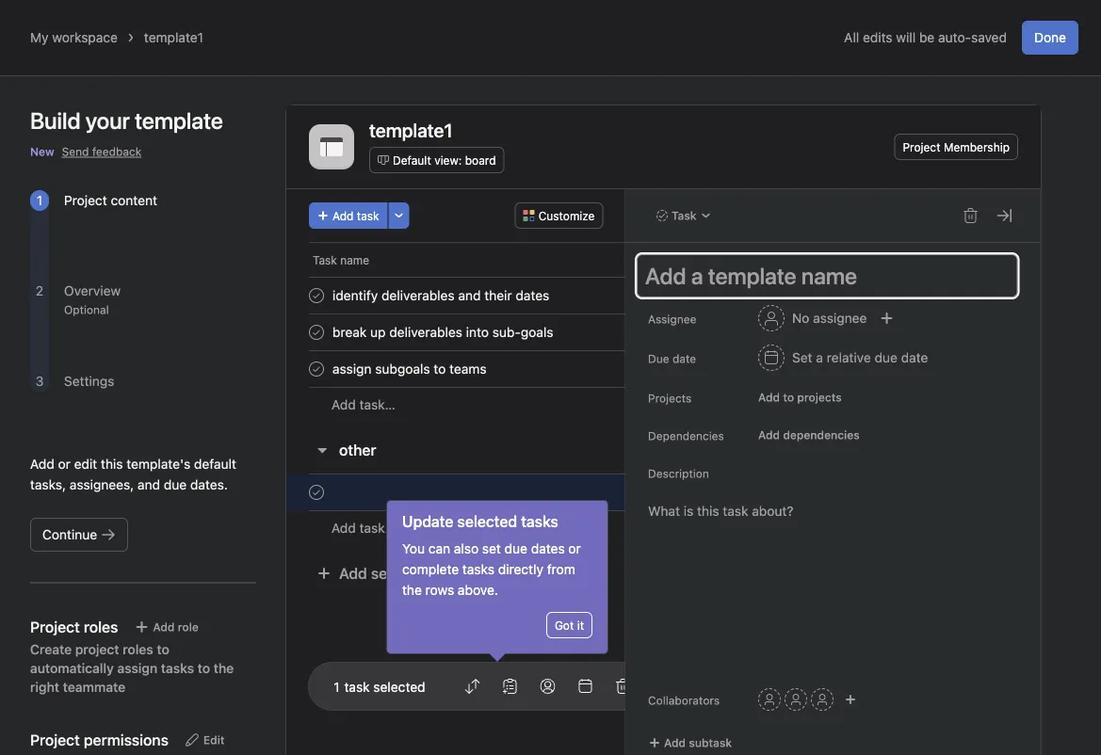 Task type: vqa. For each thing, say whether or not it's contained in the screenshot.
bottom /
no



Task type: describe. For each thing, give the bounding box(es) containing it.
add dependencies button
[[750, 422, 869, 448]]

roles
[[123, 642, 153, 657]]

add subtask button
[[641, 730, 741, 755]]

edit button
[[176, 727, 233, 754]]

your template
[[85, 107, 223, 134]]

board
[[465, 154, 496, 167]]

due inside 'dropdown button'
[[875, 350, 898, 365]]

saved
[[971, 30, 1007, 45]]

automatically
[[30, 661, 114, 676]]

projects
[[648, 392, 692, 405]]

add section
[[339, 565, 422, 583]]

task button
[[648, 203, 721, 229]]

edits
[[863, 30, 893, 45]]

due inside you can also set due dates or complete tasks directly from the rows above.
[[505, 541, 527, 557]]

add up task name
[[332, 209, 354, 222]]

break up deliverables into sub-goals cell
[[286, 314, 688, 351]]

1 for 1 2 3
[[37, 193, 43, 208]]

tasks,
[[30, 477, 66, 493]]

project for project membership
[[903, 140, 941, 154]]

default
[[194, 456, 236, 472]]

2 add task… from the top
[[332, 520, 395, 536]]

assign
[[117, 661, 157, 676]]

create project roles to automatically assign tasks to the right teammate
[[30, 642, 234, 695]]

customize
[[538, 209, 595, 222]]

continue
[[42, 527, 97, 543]]

other
[[339, 441, 376, 459]]

view:
[[434, 154, 462, 167]]

project
[[75, 642, 119, 657]]

due inside add or edit this template's default tasks, assignees, and due dates.
[[164, 477, 187, 493]]

my
[[30, 30, 49, 45]]

projects
[[798, 391, 842, 404]]

collaborators
[[648, 694, 720, 707]]

send
[[62, 145, 89, 158]]

edit project or section image
[[503, 679, 518, 694]]

rows
[[425, 583, 454, 598]]

relative
[[827, 350, 871, 365]]

assign these tasks image
[[540, 679, 555, 694]]

my workspace link
[[30, 30, 118, 45]]

create
[[30, 642, 72, 657]]

add left projects
[[759, 391, 780, 404]]

role
[[178, 621, 199, 634]]

add role button
[[126, 614, 207, 640]]

to inside add to projects button
[[783, 391, 794, 404]]

default view: board
[[393, 154, 496, 167]]

other button
[[339, 433, 376, 467]]

due date
[[648, 352, 697, 365]]

done button
[[1022, 21, 1078, 55]]

all edits will be auto-saved
[[844, 30, 1007, 45]]

date inside set a relative due date 'dropdown button'
[[901, 350, 929, 365]]

done
[[1034, 30, 1066, 45]]

set a relative due date
[[793, 350, 929, 365]]

1 horizontal spatial to
[[198, 661, 210, 676]]

task name
[[313, 253, 369, 267]]

the inside create project roles to automatically assign tasks to the right teammate
[[214, 661, 234, 676]]

new
[[30, 145, 54, 158]]

template's
[[126, 456, 190, 472]]

add task button
[[309, 203, 388, 229]]

update selected tasks tooltip
[[387, 501, 608, 659]]

assignees,
[[70, 477, 134, 493]]

3
[[35, 373, 44, 389]]

move tasks between sections image
[[465, 679, 480, 694]]

got it button
[[546, 612, 592, 639]]

more actions image
[[393, 210, 405, 221]]

subtask
[[689, 737, 732, 750]]

settings
[[64, 373, 114, 389]]

overview button
[[64, 283, 121, 299]]

set
[[482, 541, 501, 557]]

project membership button
[[894, 134, 1018, 160]]

my workspace
[[30, 30, 118, 45]]

1 add task… row from the top
[[286, 387, 1017, 422]]

assign subgoals to teams cell
[[286, 350, 688, 388]]

feedback
[[92, 145, 141, 158]]

template image
[[320, 136, 343, 158]]

update selected tasks
[[402, 513, 558, 531]]

1 vertical spatial to
[[157, 642, 169, 657]]

overview optional
[[64, 283, 121, 316]]

delete tasks image
[[616, 679, 631, 694]]

set
[[793, 350, 813, 365]]

collapse task list for this section image
[[315, 443, 330, 458]]

set due date image
[[578, 679, 593, 694]]

add up add section button
[[332, 520, 356, 536]]

it
[[577, 619, 584, 632]]

continue button
[[30, 518, 128, 552]]

got
[[555, 619, 574, 632]]

task for task
[[672, 209, 697, 222]]

delete task from template image
[[964, 208, 979, 223]]

assignee
[[648, 313, 697, 326]]



Task type: locate. For each thing, give the bounding box(es) containing it.
or inside add or edit this template's default tasks, assignees, and due dates.
[[58, 456, 71, 472]]

0 horizontal spatial template1
[[144, 30, 203, 45]]

0 horizontal spatial tasks
[[161, 661, 194, 676]]

1 horizontal spatial the
[[402, 583, 422, 598]]

add up tasks,
[[30, 456, 54, 472]]

1 horizontal spatial tasks
[[462, 562, 494, 577]]

1 horizontal spatial selected
[[457, 513, 517, 531]]

add inside "button"
[[664, 737, 686, 750]]

project left content
[[64, 193, 107, 208]]

0 vertical spatial task…
[[359, 397, 395, 413]]

a
[[816, 350, 824, 365]]

identify deliverables and their dates cell
[[286, 277, 688, 315]]

tasks up 'dates'
[[521, 513, 558, 531]]

complete
[[402, 562, 459, 577]]

project inside button
[[903, 140, 941, 154]]

tasks
[[521, 513, 558, 531], [462, 562, 494, 577], [161, 661, 194, 676]]

task… for 1st add task… 'row' from the bottom
[[359, 520, 395, 536]]

membership
[[944, 140, 1010, 154]]

1 vertical spatial due
[[164, 477, 187, 493]]

build your template
[[30, 107, 223, 134]]

template1 up your template
[[144, 30, 203, 45]]

project permissions
[[30, 731, 169, 749]]

tasks inside you can also set due dates or complete tasks directly from the rows above.
[[462, 562, 494, 577]]

1 vertical spatial tasks
[[462, 562, 494, 577]]

1 task selected
[[332, 679, 425, 694]]

add or remove collaborators image
[[845, 694, 857, 705]]

add section button
[[309, 557, 430, 591]]

from
[[547, 562, 575, 577]]

add to projects button
[[750, 384, 851, 411]]

optional
[[64, 303, 109, 316]]

1 horizontal spatial date
[[901, 350, 929, 365]]

due right and
[[164, 477, 187, 493]]

this
[[101, 456, 123, 472]]

right teammate
[[30, 680, 125, 695]]

1 for 1 task selected
[[332, 679, 341, 694]]

0 vertical spatial task
[[357, 209, 379, 222]]

task… up add section
[[359, 520, 395, 536]]

send feedback link
[[62, 143, 141, 160]]

you can also set due dates or complete tasks directly from the rows above.
[[402, 541, 581, 598]]

date right due
[[673, 352, 697, 365]]

add to projects
[[759, 391, 842, 404]]

and
[[138, 477, 160, 493]]

project for project content
[[64, 193, 107, 208]]

add task… row down the description
[[286, 511, 1017, 545]]

1
[[37, 193, 43, 208], [332, 679, 341, 694]]

to
[[783, 391, 794, 404], [157, 642, 169, 657], [198, 661, 210, 676]]

add or edit this template's default tasks, assignees, and due dates.
[[30, 456, 236, 493]]

1 task… from the top
[[359, 397, 395, 413]]

0 horizontal spatial due
[[164, 477, 187, 493]]

settings button
[[64, 373, 114, 389]]

template1
[[144, 30, 203, 45], [369, 119, 453, 141]]

1 vertical spatial task
[[344, 679, 370, 694]]

auto-
[[938, 30, 971, 45]]

or up from in the bottom of the page
[[568, 541, 581, 557]]

1 vertical spatial the
[[214, 661, 234, 676]]

1 add task… from the top
[[332, 397, 395, 413]]

1 vertical spatial 1
[[332, 679, 341, 694]]

0 horizontal spatial task
[[313, 253, 337, 267]]

project content
[[64, 193, 157, 208]]

build
[[30, 107, 81, 134]]

2 vertical spatial due
[[505, 541, 527, 557]]

project roles
[[30, 618, 118, 636]]

2 vertical spatial to
[[198, 661, 210, 676]]

section
[[371, 565, 422, 583]]

0 vertical spatial selected
[[457, 513, 517, 531]]

content
[[111, 193, 157, 208]]

0 vertical spatial add task… row
[[286, 387, 1017, 422]]

set a relative due date button
[[750, 341, 937, 375]]

add task
[[332, 209, 379, 222]]

task… down assign subgoals to teams text field
[[359, 397, 395, 413]]

dependencies
[[783, 429, 860, 442]]

1 vertical spatial selected
[[373, 679, 425, 694]]

task inside button
[[357, 209, 379, 222]]

dependencies
[[648, 430, 725, 443]]

1 horizontal spatial or
[[568, 541, 581, 557]]

workspace
[[52, 30, 118, 45]]

due
[[875, 350, 898, 365], [164, 477, 187, 493], [505, 541, 527, 557]]

1 horizontal spatial 1
[[332, 679, 341, 694]]

add task… up add section button
[[332, 520, 395, 536]]

0 vertical spatial to
[[783, 391, 794, 404]]

task for task name
[[313, 253, 337, 267]]

0 horizontal spatial project
[[64, 193, 107, 208]]

2 add task… row from the top
[[286, 511, 1017, 545]]

0 vertical spatial 1
[[37, 193, 43, 208]]

assign subgoals to teams text field
[[329, 360, 492, 379]]

break up deliverables into sub-goals text field
[[329, 323, 559, 342]]

overview
[[64, 283, 121, 299]]

dates.
[[190, 477, 228, 493]]

tasks inside create project roles to automatically assign tasks to the right teammate
[[161, 661, 194, 676]]

due up directly at bottom left
[[505, 541, 527, 557]]

selected up set
[[457, 513, 517, 531]]

the inside you can also set due dates or complete tasks directly from the rows above.
[[402, 583, 422, 598]]

0 vertical spatial add task…
[[332, 397, 395, 413]]

2 task… from the top
[[359, 520, 395, 536]]

2 horizontal spatial tasks
[[521, 513, 558, 531]]

1 vertical spatial task…
[[359, 520, 395, 536]]

tasks right 'assign'
[[161, 661, 194, 676]]

also
[[454, 541, 479, 557]]

1 horizontal spatial task
[[672, 209, 697, 222]]

1 2 3
[[35, 193, 44, 389]]

or
[[58, 456, 71, 472], [568, 541, 581, 557]]

1 inside 1 2 3
[[37, 193, 43, 208]]

add down add to projects
[[759, 429, 780, 442]]

2 vertical spatial tasks
[[161, 661, 194, 676]]

can
[[428, 541, 450, 557]]

task…
[[359, 397, 395, 413], [359, 520, 395, 536]]

got it
[[555, 619, 584, 632]]

task inside button
[[672, 209, 697, 222]]

the
[[402, 583, 422, 598], [214, 661, 234, 676]]

close side pane image
[[997, 208, 1013, 223]]

date right 'relative'
[[901, 350, 929, 365]]

tasks up above.
[[462, 562, 494, 577]]

0 horizontal spatial to
[[157, 642, 169, 657]]

add up "other"
[[332, 397, 356, 413]]

will
[[896, 30, 916, 45]]

0 vertical spatial task
[[672, 209, 697, 222]]

1 vertical spatial template1
[[369, 119, 453, 141]]

0 vertical spatial tasks
[[521, 513, 558, 531]]

new send feedback
[[30, 145, 141, 158]]

project
[[903, 140, 941, 154], [64, 193, 107, 208]]

selected inside update selected tasks tooltip
[[457, 513, 517, 531]]

to down the role
[[198, 661, 210, 676]]

0 vertical spatial due
[[875, 350, 898, 365]]

due
[[648, 352, 670, 365]]

to left projects
[[783, 391, 794, 404]]

None text field
[[329, 483, 378, 502]]

0 horizontal spatial date
[[673, 352, 697, 365]]

description
[[648, 467, 710, 480]]

0 horizontal spatial or
[[58, 456, 71, 472]]

to down add role button
[[157, 642, 169, 657]]

add task…
[[332, 397, 395, 413], [332, 520, 395, 536]]

2 horizontal spatial due
[[875, 350, 898, 365]]

no assignee
[[793, 310, 867, 326]]

0 horizontal spatial 1
[[37, 193, 43, 208]]

1 vertical spatial or
[[568, 541, 581, 557]]

be
[[919, 30, 935, 45]]

identify deliverables and their dates text field
[[329, 286, 555, 305]]

project membership
[[903, 140, 1010, 154]]

1 horizontal spatial project
[[903, 140, 941, 154]]

1 vertical spatial task
[[313, 253, 337, 267]]

add left the role
[[153, 621, 175, 634]]

no assignee button
[[750, 301, 876, 335]]

2 horizontal spatial to
[[783, 391, 794, 404]]

dates
[[531, 541, 565, 557]]

cell
[[286, 474, 688, 511]]

add task… row down due
[[286, 387, 1017, 422]]

assignee
[[813, 310, 867, 326]]

1 horizontal spatial due
[[505, 541, 527, 557]]

1 vertical spatial add task…
[[332, 520, 395, 536]]

Template Name text field
[[637, 254, 1018, 298]]

0 vertical spatial or
[[58, 456, 71, 472]]

above.
[[458, 583, 498, 598]]

add
[[332, 209, 354, 222], [759, 391, 780, 404], [332, 397, 356, 413], [759, 429, 780, 442], [30, 456, 54, 472], [332, 520, 356, 536], [339, 565, 367, 583], [153, 621, 175, 634], [664, 737, 686, 750]]

task for 1
[[344, 679, 370, 694]]

1 vertical spatial add task… row
[[286, 511, 1017, 545]]

task… for second add task… 'row' from the bottom of the page
[[359, 397, 395, 413]]

add task… row
[[286, 387, 1017, 422], [286, 511, 1017, 545]]

0 horizontal spatial selected
[[373, 679, 425, 694]]

directly
[[498, 562, 543, 577]]

selected
[[457, 513, 517, 531], [373, 679, 425, 694]]

add task… up "other"
[[332, 397, 395, 413]]

add inside add or edit this template's default tasks, assignees, and due dates.
[[30, 456, 54, 472]]

project left membership
[[903, 140, 941, 154]]

0 vertical spatial project
[[903, 140, 941, 154]]

date
[[901, 350, 929, 365], [673, 352, 697, 365]]

add left subtask
[[664, 737, 686, 750]]

default view: board button
[[369, 147, 504, 173]]

0 horizontal spatial the
[[214, 661, 234, 676]]

add role
[[153, 621, 199, 634]]

customize button
[[515, 203, 603, 229]]

or left edit
[[58, 456, 71, 472]]

template1 up default
[[369, 119, 453, 141]]

or inside you can also set due dates or complete tasks directly from the rows above.
[[568, 541, 581, 557]]

update
[[402, 513, 453, 531]]

selected left move tasks between sections icon
[[373, 679, 425, 694]]

you
[[402, 541, 425, 557]]

1 vertical spatial project
[[64, 193, 107, 208]]

edit
[[203, 734, 225, 747]]

all
[[844, 30, 859, 45]]

1 horizontal spatial template1
[[369, 119, 453, 141]]

task for add
[[357, 209, 379, 222]]

the left rows
[[402, 583, 422, 598]]

the up edit
[[214, 661, 234, 676]]

add left section on the bottom
[[339, 565, 367, 583]]

add subtask
[[664, 737, 732, 750]]

due right 'relative'
[[875, 350, 898, 365]]

0 vertical spatial the
[[402, 583, 422, 598]]

0 vertical spatial template1
[[144, 30, 203, 45]]



